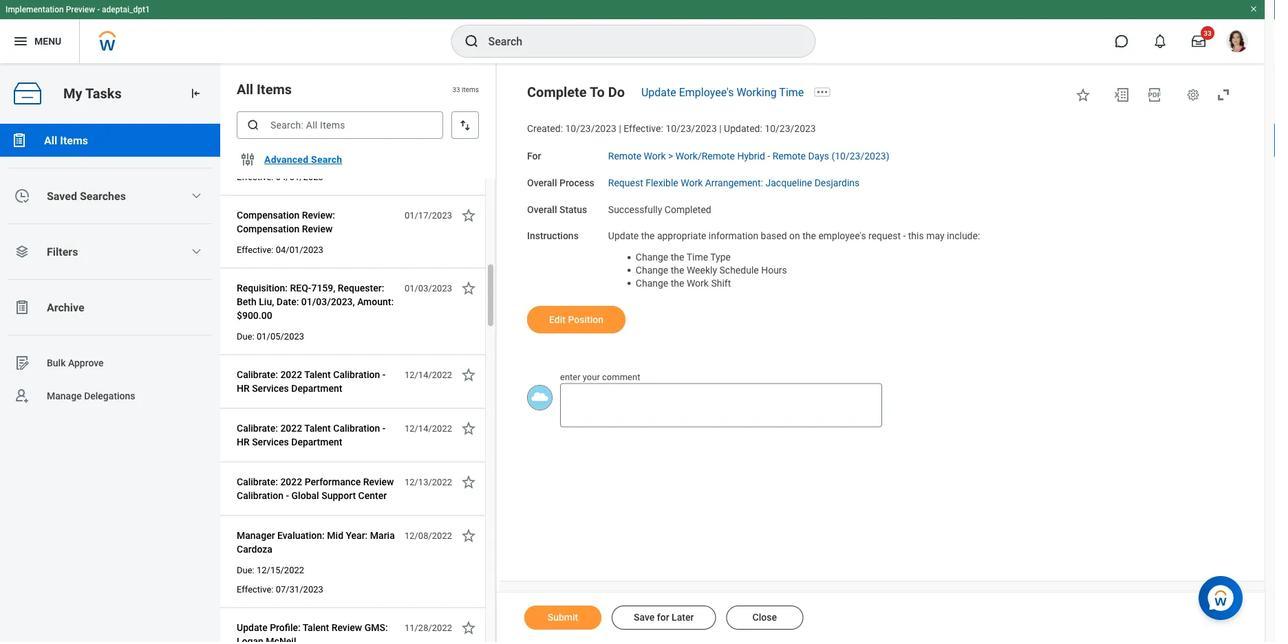 Task type: vqa. For each thing, say whether or not it's contained in the screenshot.
banner
no



Task type: describe. For each thing, give the bounding box(es) containing it.
star image for compensation review: compensation review
[[460, 207, 477, 224]]

sort image
[[458, 118, 472, 132]]

performance
[[305, 477, 361, 488]]

menu button
[[0, 19, 79, 63]]

star image for calibrate: 2022 performance review calibration - global support center
[[460, 474, 477, 491]]

effective: up requisition:
[[237, 245, 274, 255]]

update employee's working time
[[641, 86, 804, 99]]

the left 'weekly'
[[671, 265, 684, 276]]

calibrate: 2022 performance review calibration - global support center
[[237, 477, 394, 502]]

compensation review: compensation review
[[237, 210, 335, 235]]

review for compensation
[[302, 223, 333, 235]]

user plus image
[[14, 388, 30, 405]]

delegations
[[84, 391, 135, 402]]

01/05/2023
[[257, 331, 304, 342]]

advanced
[[264, 154, 309, 165]]

1 effective: 04/01/2023 from the top
[[237, 172, 323, 182]]

bulk approve
[[47, 358, 104, 369]]

chevron down image for saved searches
[[191, 191, 202, 202]]

remote work > work/remote hybrid - remote days (10/23/2023)
[[608, 151, 890, 162]]

request
[[869, 231, 901, 242]]

appropriate
[[657, 231, 706, 242]]

- inside calibrate: 2022 performance review calibration - global support center
[[286, 490, 289, 502]]

employee's
[[679, 86, 734, 99]]

services for 1st calibrate: 2022 talent calibration - hr services department button from the bottom of the 'item list' element on the left of the page
[[252, 437, 289, 448]]

Search: All Items text field
[[237, 112, 443, 139]]

request flexible work arrangement: jacqueline desjardins link
[[608, 174, 860, 189]]

2 04/01/2023 from the top
[[276, 245, 323, 255]]

desjardins
[[815, 177, 860, 189]]

successfully completed
[[608, 204, 712, 215]]

calibrate: 2022 talent calibration - hr services department for first calibrate: 2022 talent calibration - hr services department button from the top of the 'item list' element on the left of the page
[[237, 369, 386, 394]]

3 10/23/2023 from the left
[[765, 123, 816, 135]]

gear image
[[1187, 88, 1200, 102]]

review for talent
[[332, 623, 362, 634]]

perspective image
[[14, 244, 30, 260]]

complete to do
[[527, 84, 625, 100]]

menu
[[34, 36, 61, 47]]

saved
[[47, 190, 77, 203]]

effective: down configure icon
[[237, 172, 274, 182]]

items inside button
[[60, 134, 88, 147]]

07/31/2023
[[276, 585, 323, 595]]

items inside 'item list' element
[[257, 81, 292, 97]]

2 | from the left
[[719, 123, 722, 135]]

item list element
[[220, 63, 497, 643]]

center
[[358, 490, 387, 502]]

comment
[[602, 372, 640, 383]]

update for update employee's working time
[[641, 86, 676, 99]]

>
[[668, 151, 673, 162]]

2 calibrate: 2022 talent calibration - hr services department button from the top
[[237, 421, 397, 451]]

include:
[[947, 231, 980, 242]]

mid
[[327, 530, 343, 542]]

2 compensation from the top
[[237, 223, 300, 235]]

star image for manager evaluation: mid year: maria cardoza
[[460, 528, 477, 544]]

1 change from the top
[[636, 252, 669, 263]]

calibrate: 2022 talent calibration - hr services department for 1st calibrate: 2022 talent calibration - hr services department button from the bottom of the 'item list' element on the left of the page
[[237, 423, 386, 448]]

all items inside 'item list' element
[[237, 81, 292, 97]]

created: 10/23/2023 | effective: 10/23/2023 | updated: 10/23/2023
[[527, 123, 816, 135]]

request flexible work arrangement: jacqueline desjardins
[[608, 177, 860, 189]]

manage
[[47, 391, 82, 402]]

gms:
[[365, 623, 388, 634]]

my tasks element
[[0, 63, 220, 643]]

on
[[790, 231, 800, 242]]

information
[[709, 231, 759, 242]]

liu,
[[259, 296, 274, 308]]

1 remote from the left
[[608, 151, 642, 162]]

all inside 'item list' element
[[237, 81, 253, 97]]

adeptai_dpt1
[[102, 5, 150, 14]]

effective: down due: 12/15/2022
[[237, 585, 274, 595]]

12/14/2022 for 1st calibrate: 2022 talent calibration - hr services department button from the bottom of the 'item list' element on the left of the page
[[405, 424, 452, 434]]

update profile: talent review gms: logan mcneil button
[[237, 620, 397, 643]]

1 | from the left
[[619, 123, 621, 135]]

filters
[[47, 245, 78, 258]]

archive button
[[0, 291, 220, 324]]

due: for manager evaluation: mid year: maria cardoza
[[237, 565, 254, 576]]

department for 1st calibrate: 2022 talent calibration - hr services department button from the bottom of the 'item list' element on the left of the page
[[291, 437, 342, 448]]

logan
[[237, 636, 264, 643]]

change the time type change the weekly schedule hours change the work shift
[[636, 252, 787, 289]]

calibration for first calibrate: 2022 talent calibration - hr services department button from the top of the 'item list' element on the left of the page
[[333, 369, 380, 381]]

archive
[[47, 301, 84, 314]]

2 star image from the top
[[460, 367, 477, 383]]

bulk
[[47, 358, 66, 369]]

time inside change the time type change the weekly schedule hours change the work shift
[[687, 252, 708, 263]]

talent for 1st calibrate: 2022 talent calibration - hr services department button from the bottom of the 'item list' element on the left of the page
[[304, 423, 331, 434]]

search image inside menu banner
[[464, 33, 480, 50]]

requester:
[[338, 283, 384, 294]]

later
[[672, 613, 694, 624]]

the left shift
[[671, 278, 684, 289]]

schedule
[[720, 265, 759, 276]]

the down "appropriate"
[[671, 252, 684, 263]]

hybrid
[[737, 151, 765, 162]]

close button
[[726, 606, 803, 630]]

action bar region
[[497, 593, 1265, 643]]

edit position
[[549, 314, 604, 326]]

clipboard image
[[14, 299, 30, 316]]

review for performance
[[363, 477, 394, 488]]

saved searches
[[47, 190, 126, 203]]

compensation review: compensation review button
[[237, 207, 397, 237]]

2022 for 1st calibrate: 2022 talent calibration - hr services department button from the bottom of the 'item list' element on the left of the page
[[280, 423, 302, 434]]

overall process
[[527, 177, 595, 189]]

shift
[[711, 278, 731, 289]]

preview
[[66, 5, 95, 14]]

clipboard image
[[11, 132, 28, 149]]

advanced search
[[264, 154, 342, 165]]

requisition:
[[237, 283, 288, 294]]

$900.00
[[237, 310, 272, 321]]

submit button
[[524, 606, 602, 630]]

manager evaluation: mid year: maria cardoza
[[237, 530, 395, 555]]

due: for requisition: req-7159, requester: beth liu, date: 01/03/2023, amount: $900.00
[[237, 331, 254, 342]]

11/28/2022
[[405, 623, 452, 634]]

2 change from the top
[[636, 265, 669, 276]]

star image for update profile: talent review gms: logan mcneil
[[460, 620, 477, 637]]

all inside button
[[44, 134, 57, 147]]

justify image
[[12, 33, 29, 50]]

menu banner
[[0, 0, 1265, 63]]

notifications large image
[[1154, 34, 1167, 48]]

work/remote
[[676, 151, 735, 162]]

to
[[590, 84, 605, 100]]

due: 12/15/2022
[[237, 565, 304, 576]]

work inside "link"
[[644, 151, 666, 162]]

33 items
[[452, 85, 479, 93]]

due: 01/05/2023
[[237, 331, 304, 342]]

instructions
[[527, 231, 579, 242]]

edit position button
[[527, 306, 626, 334]]

amount:
[[357, 296, 394, 308]]

manager evaluation: mid year: maria cardoza button
[[237, 528, 397, 558]]

2022 for first calibrate: 2022 talent calibration - hr services department button from the top of the 'item list' element on the left of the page
[[280, 369, 302, 381]]

12/15/2022
[[257, 565, 304, 576]]

cardoza
[[237, 544, 272, 555]]

2 remote from the left
[[773, 151, 806, 162]]

3 change from the top
[[636, 278, 669, 289]]

talent for update profile: talent review gms: logan mcneil "button"
[[303, 623, 329, 634]]

this
[[908, 231, 924, 242]]

1 calibrate: 2022 talent calibration - hr services department button from the top
[[237, 367, 397, 397]]

services for first calibrate: 2022 talent calibration - hr services department button from the top of the 'item list' element on the left of the page
[[252, 383, 289, 394]]

33 button
[[1184, 26, 1215, 56]]



Task type: locate. For each thing, give the bounding box(es) containing it.
close environment banner image
[[1250, 5, 1258, 13]]

items
[[257, 81, 292, 97], [60, 134, 88, 147]]

date:
[[277, 296, 299, 308]]

2 vertical spatial talent
[[303, 623, 329, 634]]

2022
[[280, 369, 302, 381], [280, 423, 302, 434], [280, 477, 302, 488]]

33 inside button
[[1204, 29, 1212, 37]]

time right 'working'
[[779, 86, 804, 99]]

save
[[634, 613, 655, 624]]

department
[[291, 383, 342, 394], [291, 437, 342, 448]]

update employee's working time link
[[641, 86, 804, 99]]

update inside update profile: talent review gms: logan mcneil
[[237, 623, 268, 634]]

1 vertical spatial search image
[[246, 118, 260, 132]]

list containing all items
[[0, 124, 220, 413]]

calibrate: 2022 talent calibration - hr services department button
[[237, 367, 397, 397], [237, 421, 397, 451]]

update for update profile: talent review gms: logan mcneil
[[237, 623, 268, 634]]

0 horizontal spatial 10/23/2023
[[565, 123, 617, 135]]

1 vertical spatial star image
[[460, 367, 477, 383]]

configure image
[[240, 151, 256, 168]]

updated:
[[724, 123, 763, 135]]

1 vertical spatial 12/14/2022
[[405, 424, 452, 434]]

12/14/2022 for first calibrate: 2022 talent calibration - hr services department button from the top of the 'item list' element on the left of the page
[[405, 370, 452, 380]]

1 vertical spatial update
[[608, 231, 639, 242]]

0 horizontal spatial 33
[[452, 85, 460, 93]]

1 calibrate: from the top
[[237, 369, 278, 381]]

calibration
[[333, 369, 380, 381], [333, 423, 380, 434], [237, 490, 284, 502]]

1 vertical spatial services
[[252, 437, 289, 448]]

department down 01/05/2023
[[291, 383, 342, 394]]

1 vertical spatial all
[[44, 134, 57, 147]]

services down 'due: 01/05/2023'
[[252, 383, 289, 394]]

calibration for 1st calibrate: 2022 talent calibration - hr services department button from the bottom of the 'item list' element on the left of the page
[[333, 423, 380, 434]]

may
[[927, 231, 945, 242]]

due: down $900.00
[[237, 331, 254, 342]]

01/03/2023,
[[301, 296, 355, 308]]

0 horizontal spatial all items
[[44, 134, 88, 147]]

1 vertical spatial compensation
[[237, 223, 300, 235]]

2 vertical spatial calibrate:
[[237, 477, 278, 488]]

1 vertical spatial overall
[[527, 204, 557, 215]]

2 chevron down image from the top
[[191, 246, 202, 257]]

time up 'weekly'
[[687, 252, 708, 263]]

33 for 33 items
[[452, 85, 460, 93]]

0 horizontal spatial search image
[[246, 118, 260, 132]]

0 vertical spatial chevron down image
[[191, 191, 202, 202]]

0 vertical spatial time
[[779, 86, 804, 99]]

transformation import image
[[189, 87, 202, 100]]

effective: 04/01/2023 down advanced
[[237, 172, 323, 182]]

review inside calibrate: 2022 performance review calibration - global support center
[[363, 477, 394, 488]]

0 vertical spatial update
[[641, 86, 676, 99]]

chevron down image for filters
[[191, 246, 202, 257]]

2 horizontal spatial update
[[641, 86, 676, 99]]

successfully
[[608, 204, 662, 215]]

based
[[761, 231, 787, 242]]

2 vertical spatial update
[[237, 623, 268, 634]]

rename image
[[14, 355, 30, 372]]

all right transformation import image
[[237, 81, 253, 97]]

0 vertical spatial calibration
[[333, 369, 380, 381]]

position
[[568, 314, 604, 326]]

1 vertical spatial 04/01/2023
[[276, 245, 323, 255]]

0 vertical spatial talent
[[304, 369, 331, 381]]

hours
[[761, 265, 787, 276]]

1 horizontal spatial remote
[[773, 151, 806, 162]]

1 horizontal spatial update
[[608, 231, 639, 242]]

2022 down 01/05/2023
[[280, 369, 302, 381]]

review inside update profile: talent review gms: logan mcneil
[[332, 623, 362, 634]]

update up the logan
[[237, 623, 268, 634]]

01/03/2023
[[405, 283, 452, 294]]

1 horizontal spatial all
[[237, 81, 253, 97]]

- inside "link"
[[768, 151, 770, 162]]

remote up jacqueline
[[773, 151, 806, 162]]

calibrate: 2022 talent calibration - hr services department button down 01/05/2023
[[237, 367, 397, 397]]

2 hr from the top
[[237, 437, 250, 448]]

profile logan mcneil image
[[1227, 30, 1249, 55]]

0 vertical spatial change
[[636, 252, 669, 263]]

0 vertical spatial 2022
[[280, 369, 302, 381]]

1 hr from the top
[[237, 383, 250, 394]]

advanced search button
[[259, 146, 348, 173]]

0 vertical spatial calibrate: 2022 talent calibration - hr services department button
[[237, 367, 397, 397]]

1 vertical spatial hr
[[237, 437, 250, 448]]

33 left the items
[[452, 85, 460, 93]]

req-
[[290, 283, 311, 294]]

| left the updated: in the top right of the page
[[719, 123, 722, 135]]

calibrate: 2022 talent calibration - hr services department up performance
[[237, 423, 386, 448]]

update for update the appropriate information based on the employee's request - this may include:
[[608, 231, 639, 242]]

work down 'weekly'
[[687, 278, 709, 289]]

update
[[641, 86, 676, 99], [608, 231, 639, 242], [237, 623, 268, 634]]

0 vertical spatial review
[[302, 223, 333, 235]]

0 vertical spatial search image
[[464, 33, 480, 50]]

completed
[[665, 204, 712, 215]]

10/23/2023 down "to"
[[565, 123, 617, 135]]

star image
[[1075, 87, 1092, 103], [460, 280, 477, 297], [460, 421, 477, 437], [460, 474, 477, 491], [460, 620, 477, 637]]

1 vertical spatial all items
[[44, 134, 88, 147]]

2022 inside calibrate: 2022 performance review calibration - global support center
[[280, 477, 302, 488]]

1 vertical spatial work
[[681, 177, 703, 189]]

0 vertical spatial star image
[[460, 207, 477, 224]]

talent for first calibrate: 2022 talent calibration - hr services department button from the top of the 'item list' element on the left of the page
[[304, 369, 331, 381]]

2 overall from the top
[[527, 204, 557, 215]]

review up center
[[363, 477, 394, 488]]

0 vertical spatial hr
[[237, 383, 250, 394]]

2 12/14/2022 from the top
[[405, 424, 452, 434]]

manage delegations
[[47, 391, 135, 402]]

all right clipboard icon
[[44, 134, 57, 147]]

7159,
[[311, 283, 335, 294]]

1 vertical spatial effective: 04/01/2023
[[237, 245, 323, 255]]

3 2022 from the top
[[280, 477, 302, 488]]

1 vertical spatial talent
[[304, 423, 331, 434]]

calibrate: 2022 performance review calibration - global support center button
[[237, 474, 397, 505]]

1 horizontal spatial all items
[[237, 81, 292, 97]]

calibration inside calibrate: 2022 performance review calibration - global support center
[[237, 490, 284, 502]]

inbox large image
[[1192, 34, 1206, 48]]

0 vertical spatial all items
[[237, 81, 292, 97]]

1 2022 from the top
[[280, 369, 302, 381]]

bulk approve link
[[0, 347, 220, 380]]

department up performance
[[291, 437, 342, 448]]

1 horizontal spatial search image
[[464, 33, 480, 50]]

work left the >
[[644, 151, 666, 162]]

1 vertical spatial calibration
[[333, 423, 380, 434]]

2 vertical spatial review
[[332, 623, 362, 634]]

effective: down do
[[624, 123, 663, 135]]

0 vertical spatial services
[[252, 383, 289, 394]]

status
[[560, 204, 587, 215]]

0 horizontal spatial update
[[237, 623, 268, 634]]

tasks
[[85, 85, 122, 102]]

01/17/2023
[[405, 210, 452, 221]]

04/01/2023 down compensation review: compensation review
[[276, 245, 323, 255]]

1 horizontal spatial |
[[719, 123, 722, 135]]

enter your comment
[[560, 372, 640, 383]]

overall status
[[527, 204, 587, 215]]

export to excel image
[[1114, 87, 1130, 103]]

star image for calibrate: 2022 talent calibration - hr services department
[[460, 421, 477, 437]]

overall for overall process
[[527, 177, 557, 189]]

mcneil
[[266, 636, 296, 643]]

calibrate: 2022 talent calibration - hr services department
[[237, 369, 386, 394], [237, 423, 386, 448]]

1 horizontal spatial time
[[779, 86, 804, 99]]

requisition: req-7159, requester: beth liu, date: 01/03/2023, amount: $900.00
[[237, 283, 394, 321]]

1 vertical spatial review
[[363, 477, 394, 488]]

close
[[753, 613, 777, 624]]

manager
[[237, 530, 275, 542]]

overall for overall status
[[527, 204, 557, 215]]

0 vertical spatial 12/14/2022
[[405, 370, 452, 380]]

talent
[[304, 369, 331, 381], [304, 423, 331, 434], [303, 623, 329, 634]]

employee's
[[819, 231, 866, 242]]

work
[[644, 151, 666, 162], [681, 177, 703, 189], [687, 278, 709, 289]]

2 horizontal spatial 10/23/2023
[[765, 123, 816, 135]]

33 left profile logan mcneil image
[[1204, 29, 1212, 37]]

due: down cardoza
[[237, 565, 254, 576]]

remote up request at the top of the page
[[608, 151, 642, 162]]

1 vertical spatial time
[[687, 252, 708, 263]]

2 services from the top
[[252, 437, 289, 448]]

compensation left "review:"
[[237, 210, 300, 221]]

talent inside update profile: talent review gms: logan mcneil
[[303, 623, 329, 634]]

12/08/2022
[[405, 531, 452, 541]]

- inside menu banner
[[97, 5, 100, 14]]

2 vertical spatial calibration
[[237, 490, 284, 502]]

do
[[608, 84, 625, 100]]

hr for first calibrate: 2022 talent calibration - hr services department button from the top of the 'item list' element on the left of the page
[[237, 383, 250, 394]]

0 horizontal spatial time
[[687, 252, 708, 263]]

0 vertical spatial 04/01/2023
[[276, 172, 323, 182]]

04/01/2023
[[276, 172, 323, 182], [276, 245, 323, 255]]

2 vertical spatial star image
[[460, 528, 477, 544]]

implementation
[[6, 5, 64, 14]]

|
[[619, 123, 621, 135], [719, 123, 722, 135]]

enter
[[560, 372, 581, 383]]

review left gms:
[[332, 623, 362, 634]]

2 2022 from the top
[[280, 423, 302, 434]]

0 vertical spatial effective: 04/01/2023
[[237, 172, 323, 182]]

work inside change the time type change the weekly schedule hours change the work shift
[[687, 278, 709, 289]]

10/23/2023 up days on the right
[[765, 123, 816, 135]]

due:
[[237, 331, 254, 342], [237, 565, 254, 576]]

1 vertical spatial 33
[[452, 85, 460, 93]]

0 vertical spatial department
[[291, 383, 342, 394]]

the right on at top right
[[803, 231, 816, 242]]

2022 up global
[[280, 477, 302, 488]]

view printable version (pdf) image
[[1147, 87, 1163, 103]]

compensation
[[237, 210, 300, 221], [237, 223, 300, 235]]

overall status element
[[608, 196, 712, 216]]

review inside compensation review: compensation review
[[302, 223, 333, 235]]

my tasks
[[63, 85, 122, 102]]

1 horizontal spatial 10/23/2023
[[666, 123, 717, 135]]

update the appropriate information based on the employee's request - this may include:
[[608, 231, 980, 242]]

update down successfully
[[608, 231, 639, 242]]

time
[[779, 86, 804, 99], [687, 252, 708, 263]]

requisition: req-7159, requester: beth liu, date: 01/03/2023, amount: $900.00 button
[[237, 280, 397, 324]]

1 vertical spatial chevron down image
[[191, 246, 202, 257]]

department for first calibrate: 2022 talent calibration - hr services department button from the top of the 'item list' element on the left of the page
[[291, 383, 342, 394]]

2 10/23/2023 from the left
[[666, 123, 717, 135]]

2022 for calibrate: 2022 performance review calibration - global support center button
[[280, 477, 302, 488]]

calibrate: 2022 talent calibration - hr services department down 01/05/2023
[[237, 369, 386, 394]]

1 due: from the top
[[237, 331, 254, 342]]

the down successfully completed
[[641, 231, 655, 242]]

for
[[527, 151, 541, 162]]

fullscreen image
[[1216, 87, 1232, 103]]

all items inside all items button
[[44, 134, 88, 147]]

review
[[302, 223, 333, 235], [363, 477, 394, 488], [332, 623, 362, 634]]

0 horizontal spatial items
[[60, 134, 88, 147]]

clock check image
[[14, 188, 30, 204]]

list
[[0, 124, 220, 413]]

complete
[[527, 84, 587, 100]]

0 vertical spatial work
[[644, 151, 666, 162]]

search image up the items
[[464, 33, 480, 50]]

0 vertical spatial calibrate:
[[237, 369, 278, 381]]

Search Workday  search field
[[488, 26, 787, 56]]

1 vertical spatial due:
[[237, 565, 254, 576]]

0 horizontal spatial remote
[[608, 151, 642, 162]]

review down "review:"
[[302, 223, 333, 235]]

1 department from the top
[[291, 383, 342, 394]]

work up the completed
[[681, 177, 703, 189]]

1 10/23/2023 from the left
[[565, 123, 617, 135]]

search
[[311, 154, 342, 165]]

your
[[583, 372, 600, 383]]

0 vertical spatial all
[[237, 81, 253, 97]]

services up calibrate: 2022 performance review calibration - global support center at the left of page
[[252, 437, 289, 448]]

year:
[[346, 530, 368, 542]]

1 calibrate: 2022 talent calibration - hr services department from the top
[[237, 369, 386, 394]]

1 vertical spatial department
[[291, 437, 342, 448]]

2 vertical spatial 2022
[[280, 477, 302, 488]]

2022 up calibrate: 2022 performance review calibration - global support center at the left of page
[[280, 423, 302, 434]]

1 horizontal spatial 33
[[1204, 29, 1212, 37]]

1 services from the top
[[252, 383, 289, 394]]

2 vertical spatial change
[[636, 278, 669, 289]]

remote
[[608, 151, 642, 162], [773, 151, 806, 162]]

calibrate: 2022 talent calibration - hr services department button up performance
[[237, 421, 397, 451]]

items
[[462, 85, 479, 93]]

33 for 33
[[1204, 29, 1212, 37]]

evaluation:
[[277, 530, 325, 542]]

overall down for
[[527, 177, 557, 189]]

chevron down image inside saved searches dropdown button
[[191, 191, 202, 202]]

hr for 1st calibrate: 2022 talent calibration - hr services department button from the bottom of the 'item list' element on the left of the page
[[237, 437, 250, 448]]

jacqueline
[[766, 177, 812, 189]]

edit
[[549, 314, 566, 326]]

0 vertical spatial calibrate: 2022 talent calibration - hr services department
[[237, 369, 386, 394]]

1 compensation from the top
[[237, 210, 300, 221]]

enter your comment text field
[[560, 384, 882, 428]]

remote work > work/remote hybrid - remote days (10/23/2023) link
[[608, 148, 890, 162]]

1 vertical spatial calibrate: 2022 talent calibration - hr services department button
[[237, 421, 397, 451]]

change
[[636, 252, 669, 263], [636, 265, 669, 276], [636, 278, 669, 289]]

searches
[[80, 190, 126, 203]]

1 overall from the top
[[527, 177, 557, 189]]

04/01/2023 down advanced search
[[276, 172, 323, 182]]

search image
[[464, 33, 480, 50], [246, 118, 260, 132]]

overall up 'instructions'
[[527, 204, 557, 215]]

compensation up requisition:
[[237, 223, 300, 235]]

save for later button
[[612, 606, 716, 630]]

0 vertical spatial due:
[[237, 331, 254, 342]]

2 department from the top
[[291, 437, 342, 448]]

0 vertical spatial 33
[[1204, 29, 1212, 37]]

2 due: from the top
[[237, 565, 254, 576]]

0 horizontal spatial |
[[619, 123, 621, 135]]

overall
[[527, 177, 557, 189], [527, 204, 557, 215]]

10/23/2023
[[565, 123, 617, 135], [666, 123, 717, 135], [765, 123, 816, 135]]

1 chevron down image from the top
[[191, 191, 202, 202]]

review:
[[302, 210, 335, 221]]

0 vertical spatial compensation
[[237, 210, 300, 221]]

0 vertical spatial items
[[257, 81, 292, 97]]

1 vertical spatial calibrate: 2022 talent calibration - hr services department
[[237, 423, 386, 448]]

| down do
[[619, 123, 621, 135]]

update up created: 10/23/2023 | effective: 10/23/2023 | updated: 10/23/2023
[[641, 86, 676, 99]]

chevron down image
[[191, 191, 202, 202], [191, 246, 202, 257]]

1 vertical spatial change
[[636, 265, 669, 276]]

1 vertical spatial items
[[60, 134, 88, 147]]

1 vertical spatial calibrate:
[[237, 423, 278, 434]]

for
[[657, 613, 669, 624]]

2 calibrate: 2022 talent calibration - hr services department from the top
[[237, 423, 386, 448]]

2 calibrate: from the top
[[237, 423, 278, 434]]

1 star image from the top
[[460, 207, 477, 224]]

1 04/01/2023 from the top
[[276, 172, 323, 182]]

2 vertical spatial work
[[687, 278, 709, 289]]

1 vertical spatial 2022
[[280, 423, 302, 434]]

search image up configure icon
[[246, 118, 260, 132]]

3 calibrate: from the top
[[237, 477, 278, 488]]

1 horizontal spatial items
[[257, 81, 292, 97]]

10/23/2023 up work/remote at the right top of the page
[[666, 123, 717, 135]]

3 star image from the top
[[460, 528, 477, 544]]

1 12/14/2022 from the top
[[405, 370, 452, 380]]

effective: 04/01/2023 down compensation review: compensation review
[[237, 245, 323, 255]]

33 inside 'item list' element
[[452, 85, 460, 93]]

calibrate: inside calibrate: 2022 performance review calibration - global support center
[[237, 477, 278, 488]]

effective: 04/01/2023
[[237, 172, 323, 182], [237, 245, 323, 255]]

2 effective: 04/01/2023 from the top
[[237, 245, 323, 255]]

0 horizontal spatial all
[[44, 134, 57, 147]]

star image
[[460, 207, 477, 224], [460, 367, 477, 383], [460, 528, 477, 544]]

0 vertical spatial overall
[[527, 177, 557, 189]]



